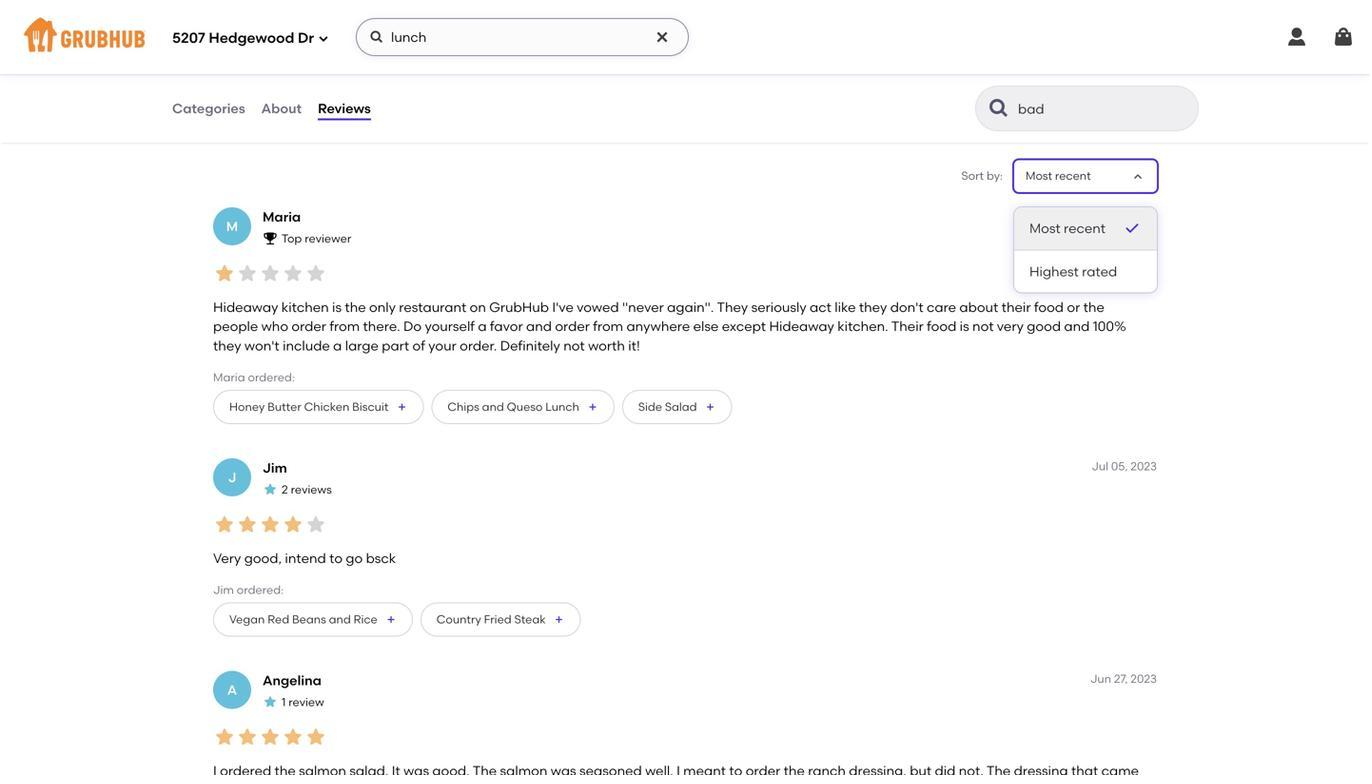 Task type: describe. For each thing, give the bounding box(es) containing it.
caret down icon image
[[1130, 169, 1146, 184]]

0 vertical spatial is
[[332, 299, 342, 315]]

country
[[437, 613, 481, 627]]

0 vertical spatial hideaway
[[213, 299, 278, 315]]

1 horizontal spatial svg image
[[369, 29, 384, 45]]

213 ratings
[[225, 20, 293, 36]]

1 horizontal spatial food
[[927, 318, 957, 335]]

good,
[[244, 550, 282, 567]]

vegan red beans and rice button
[[213, 603, 413, 637]]

0 vertical spatial most recent
[[1026, 169, 1091, 183]]

0 vertical spatial a
[[478, 318, 487, 335]]

except
[[722, 318, 766, 335]]

by:
[[987, 169, 1003, 183]]

honey
[[229, 400, 265, 414]]

plus icon image for side salad
[[705, 402, 716, 413]]

top reviewer
[[282, 232, 351, 246]]

very good, intend to go bsck
[[213, 550, 396, 567]]

won't
[[244, 338, 279, 354]]

honey butter chicken biscuit button
[[213, 390, 424, 424]]

kitchen.
[[838, 318, 888, 335]]

hedgewood
[[209, 30, 294, 47]]

bsck
[[366, 550, 396, 567]]

sort
[[962, 169, 984, 183]]

good
[[225, 75, 256, 89]]

or
[[1067, 299, 1080, 315]]

plus icon image for honey butter chicken biscuit
[[396, 402, 408, 413]]

3 2023 from the top
[[1131, 672, 1157, 686]]

vegan
[[229, 613, 265, 627]]

chicken
[[304, 400, 349, 414]]

most inside most recent option
[[1030, 220, 1061, 236]]

88
[[405, 54, 421, 70]]

2
[[282, 483, 288, 497]]

search icon image
[[988, 97, 1011, 120]]

order inside 88 correct order
[[405, 94, 435, 108]]

fried
[[484, 613, 512, 627]]

your
[[428, 338, 457, 354]]

correct
[[405, 75, 447, 89]]

to
[[329, 550, 343, 567]]

sort by:
[[962, 169, 1003, 183]]

categories
[[172, 100, 245, 116]]

plus icon image for country fried steak
[[553, 614, 565, 626]]

chips and queso lunch button
[[431, 390, 615, 424]]

and inside button
[[329, 613, 351, 627]]

about
[[261, 100, 302, 116]]

0 horizontal spatial food
[[258, 75, 284, 89]]

1 horizontal spatial svg image
[[1286, 26, 1308, 49]]

very
[[997, 318, 1024, 335]]

1 review
[[282, 696, 324, 710]]

reviewer
[[305, 232, 351, 246]]

time
[[334, 75, 359, 89]]

top
[[282, 232, 302, 246]]

go
[[346, 550, 363, 567]]

worth
[[588, 338, 625, 354]]

rice
[[354, 613, 378, 627]]

88 correct order
[[405, 54, 447, 108]]

2 horizontal spatial order
[[555, 318, 590, 335]]

it!
[[628, 338, 640, 354]]

0 horizontal spatial svg image
[[655, 29, 670, 45]]

salad
[[665, 400, 697, 414]]

1 horizontal spatial not
[[973, 318, 994, 335]]

plus icon image for chips and queso lunch
[[587, 402, 598, 413]]

do
[[403, 318, 422, 335]]

Sort by: field
[[1026, 168, 1091, 185]]

good food
[[225, 75, 284, 89]]

2 the from the left
[[1083, 299, 1105, 315]]

there.
[[363, 318, 400, 335]]

reviews
[[291, 483, 332, 497]]

side salad button
[[622, 390, 732, 424]]

jim ordered:
[[213, 583, 284, 597]]

about button
[[260, 74, 303, 143]]

trophy icon image
[[263, 231, 278, 246]]

they
[[717, 299, 748, 315]]

side salad
[[638, 400, 697, 414]]

"never
[[622, 299, 664, 315]]

27,
[[1114, 672, 1128, 686]]

0 horizontal spatial svg image
[[318, 33, 329, 44]]

most recent option
[[1014, 207, 1157, 251]]

good
[[1027, 318, 1061, 335]]

delivery
[[315, 94, 357, 108]]

yourself
[[425, 318, 475, 335]]

maria ordered:
[[213, 370, 295, 384]]

act
[[810, 299, 832, 315]]

2 from from the left
[[593, 318, 623, 335]]

jul
[[1092, 460, 1109, 473]]

care
[[927, 299, 956, 315]]

2 reviews
[[282, 483, 332, 497]]

honey butter chicken biscuit
[[229, 400, 389, 414]]

their
[[1002, 299, 1031, 315]]

Search Hideaway Kitchen & Bar search field
[[1016, 100, 1162, 118]]

about
[[960, 299, 998, 315]]

plus icon image for vegan red beans and rice
[[385, 614, 397, 626]]



Task type: locate. For each thing, give the bounding box(es) containing it.
hideaway kitchen is the only restaurant on grubhub i've vowed "never again". they seriously act like they don't care about their food or the people who order from there. do yourself a favor and order from anywhere else except hideaway kitchen. their food is not very good and 100% they won't include a large part of your order. definitely not worth it!
[[213, 299, 1126, 354]]

check icon image
[[1123, 219, 1142, 238]]

angelina
[[263, 673, 321, 689]]

not
[[973, 318, 994, 335], [564, 338, 585, 354]]

plus icon image right rice
[[385, 614, 397, 626]]

0 horizontal spatial from
[[330, 318, 360, 335]]

very
[[213, 550, 241, 567]]

1 vertical spatial most
[[1030, 220, 1061, 236]]

0 vertical spatial jim
[[263, 460, 287, 476]]

1 horizontal spatial the
[[1083, 299, 1105, 315]]

1 horizontal spatial from
[[593, 318, 623, 335]]

jim up 2
[[263, 460, 287, 476]]

jim for jim ordered:
[[213, 583, 234, 597]]

plus icon image inside vegan red beans and rice button
[[385, 614, 397, 626]]

plus icon image right lunch
[[587, 402, 598, 413]]

0 horizontal spatial maria
[[213, 370, 245, 384]]

1 vertical spatial 2023
[[1131, 460, 1157, 473]]

on
[[470, 299, 486, 315]]

intend
[[285, 550, 326, 567]]

2 horizontal spatial food
[[1034, 299, 1064, 315]]

1 horizontal spatial jim
[[263, 460, 287, 476]]

0 horizontal spatial they
[[213, 338, 241, 354]]

2023 for hideaway kitchen is the only restaurant on grubhub i've vowed "never again". they seriously act like they don't care about their food or the people who order from there. do yourself a favor and order from anywhere else except hideaway kitchen. their food is not very good and 100% they won't include a large part of your order. definitely not worth it!
[[1131, 208, 1157, 222]]

1 vertical spatial jim
[[213, 583, 234, 597]]

kitchen
[[281, 299, 329, 315]]

most
[[1026, 169, 1052, 183], [1030, 220, 1061, 236]]

1 horizontal spatial order
[[405, 94, 435, 108]]

lunch
[[545, 400, 579, 414]]

2 horizontal spatial svg image
[[1332, 26, 1355, 49]]

seriously
[[751, 299, 807, 315]]

plus icon image inside country fried steak button
[[553, 614, 565, 626]]

only
[[369, 299, 396, 315]]

again".
[[667, 299, 714, 315]]

hideaway up people
[[213, 299, 278, 315]]

favor
[[490, 318, 523, 335]]

food up the about
[[258, 75, 284, 89]]

aug
[[1089, 208, 1112, 222]]

plus icon image
[[396, 402, 408, 413], [587, 402, 598, 413], [705, 402, 716, 413], [385, 614, 397, 626], [553, 614, 565, 626]]

a left large
[[333, 338, 342, 354]]

m
[[226, 218, 238, 234]]

recent inside field
[[1055, 169, 1091, 183]]

plus icon image right 'steak'
[[553, 614, 565, 626]]

plus icon image inside honey butter chicken biscuit button
[[396, 402, 408, 413]]

maria for maria
[[263, 209, 301, 225]]

is down 'about'
[[960, 318, 969, 335]]

ratings
[[248, 20, 293, 36]]

0 horizontal spatial not
[[564, 338, 585, 354]]

country fried steak button
[[420, 603, 581, 637]]

1 2023 from the top
[[1131, 208, 1157, 222]]

1
[[282, 696, 286, 710]]

2023 right 31,
[[1131, 208, 1157, 222]]

jun
[[1090, 672, 1111, 686]]

jim down very
[[213, 583, 234, 597]]

jim for jim
[[263, 460, 287, 476]]

1 vertical spatial a
[[333, 338, 342, 354]]

recent up aug
[[1055, 169, 1091, 183]]

1 vertical spatial ordered:
[[237, 583, 284, 597]]

order.
[[460, 338, 497, 354]]

1 vertical spatial recent
[[1064, 220, 1106, 236]]

and
[[526, 318, 552, 335], [1064, 318, 1090, 335], [482, 400, 504, 414], [329, 613, 351, 627]]

plus icon image right salad
[[705, 402, 716, 413]]

biscuit
[[352, 400, 389, 414]]

0 horizontal spatial order
[[292, 318, 326, 335]]

a up order.
[[478, 318, 487, 335]]

plus icon image inside side salad button
[[705, 402, 716, 413]]

of
[[412, 338, 425, 354]]

and inside button
[[482, 400, 504, 414]]

like
[[835, 299, 856, 315]]

jul 05, 2023
[[1092, 460, 1157, 473]]

0 vertical spatial ordered:
[[248, 370, 295, 384]]

1 vertical spatial hideaway
[[769, 318, 834, 335]]

svg image
[[1286, 26, 1308, 49], [655, 29, 670, 45]]

grubhub
[[489, 299, 549, 315]]

aug 31, 2023
[[1089, 208, 1157, 222]]

1 vertical spatial food
[[1034, 299, 1064, 315]]

most recent inside option
[[1030, 220, 1106, 236]]

1 horizontal spatial is
[[960, 318, 969, 335]]

vowed
[[577, 299, 619, 315]]

1 vertical spatial is
[[960, 318, 969, 335]]

maria up the honey on the bottom left of page
[[213, 370, 245, 384]]

the left only
[[345, 299, 366, 315]]

the
[[345, 299, 366, 315], [1083, 299, 1105, 315]]

svg image
[[1332, 26, 1355, 49], [369, 29, 384, 45], [318, 33, 329, 44]]

hideaway down "act" in the top of the page
[[769, 318, 834, 335]]

most up highest
[[1030, 220, 1061, 236]]

their
[[891, 318, 924, 335]]

1 from from the left
[[330, 318, 360, 335]]

0 horizontal spatial the
[[345, 299, 366, 315]]

part
[[382, 338, 409, 354]]

order down correct
[[405, 94, 435, 108]]

1 vertical spatial not
[[564, 338, 585, 354]]

recent
[[1055, 169, 1091, 183], [1064, 220, 1106, 236]]

is right the kitchen
[[332, 299, 342, 315]]

1 vertical spatial they
[[213, 338, 241, 354]]

1 the from the left
[[345, 299, 366, 315]]

and down 'or' on the top right of the page
[[1064, 318, 1090, 335]]

they down people
[[213, 338, 241, 354]]

queso
[[507, 400, 543, 414]]

order down the i've
[[555, 318, 590, 335]]

on
[[315, 75, 331, 89]]

star icon image
[[213, 262, 236, 285], [236, 262, 259, 285], [259, 262, 282, 285], [282, 262, 304, 285], [304, 262, 327, 285], [263, 482, 278, 497], [213, 514, 236, 536], [236, 514, 259, 536], [259, 514, 282, 536], [282, 514, 304, 536], [304, 514, 327, 536], [263, 694, 278, 710], [213, 726, 236, 749], [236, 726, 259, 749], [259, 726, 282, 749], [282, 726, 304, 749], [304, 726, 327, 749]]

and right chips
[[482, 400, 504, 414]]

05,
[[1111, 460, 1128, 473]]

0 horizontal spatial hideaway
[[213, 299, 278, 315]]

recent left 31,
[[1064, 220, 1106, 236]]

100%
[[1093, 318, 1126, 335]]

2 vertical spatial 2023
[[1131, 672, 1157, 686]]

from up worth
[[593, 318, 623, 335]]

maria for maria ordered:
[[213, 370, 245, 384]]

most recent up the highest rated
[[1030, 220, 1106, 236]]

0 vertical spatial food
[[258, 75, 284, 89]]

hideaway
[[213, 299, 278, 315], [769, 318, 834, 335]]

1 vertical spatial maria
[[213, 370, 245, 384]]

butter
[[268, 400, 301, 414]]

people
[[213, 318, 258, 335]]

beans
[[292, 613, 326, 627]]

categories button
[[171, 74, 246, 143]]

1 horizontal spatial they
[[859, 299, 887, 315]]

2023 for very good, intend to go bsck
[[1131, 460, 1157, 473]]

side
[[638, 400, 662, 414]]

2023
[[1131, 208, 1157, 222], [1131, 460, 1157, 473], [1131, 672, 1157, 686]]

on time delivery
[[315, 75, 359, 108]]

large
[[345, 338, 379, 354]]

0 vertical spatial 2023
[[1131, 208, 1157, 222]]

ordered: down good,
[[237, 583, 284, 597]]

chips and queso lunch
[[448, 400, 579, 414]]

recent inside option
[[1064, 220, 1106, 236]]

red
[[268, 613, 289, 627]]

anywhere
[[627, 318, 690, 335]]

2 2023 from the top
[[1131, 460, 1157, 473]]

highest
[[1030, 263, 1079, 280]]

food down care
[[927, 318, 957, 335]]

most right by:
[[1026, 169, 1052, 183]]

from up large
[[330, 318, 360, 335]]

don't
[[890, 299, 924, 315]]

0 horizontal spatial jim
[[213, 583, 234, 597]]

they up kitchen.
[[859, 299, 887, 315]]

chips
[[448, 400, 479, 414]]

definitely
[[500, 338, 560, 354]]

1 horizontal spatial maria
[[263, 209, 301, 225]]

0 vertical spatial maria
[[263, 209, 301, 225]]

and up definitely
[[526, 318, 552, 335]]

2023 right 05,
[[1131, 460, 1157, 473]]

0 vertical spatial recent
[[1055, 169, 1091, 183]]

5207 hedgewood dr
[[172, 30, 314, 47]]

0 vertical spatial not
[[973, 318, 994, 335]]

highest rated
[[1030, 263, 1117, 280]]

they
[[859, 299, 887, 315], [213, 338, 241, 354]]

dr
[[298, 30, 314, 47]]

1 horizontal spatial hideaway
[[769, 318, 834, 335]]

1 horizontal spatial a
[[478, 318, 487, 335]]

main navigation navigation
[[0, 0, 1370, 74]]

food up good
[[1034, 299, 1064, 315]]

0 horizontal spatial is
[[332, 299, 342, 315]]

who
[[261, 318, 288, 335]]

rated
[[1082, 263, 1117, 280]]

include
[[283, 338, 330, 354]]

ordered: for kitchen
[[248, 370, 295, 384]]

ordered: for good,
[[237, 583, 284, 597]]

not left worth
[[564, 338, 585, 354]]

j
[[228, 470, 236, 486]]

else
[[693, 318, 719, 335]]

0 horizontal spatial a
[[333, 338, 342, 354]]

0 vertical spatial most
[[1026, 169, 1052, 183]]

Search for food, convenience, alcohol... search field
[[356, 18, 689, 56]]

steak
[[514, 613, 546, 627]]

31,
[[1114, 208, 1128, 222]]

the right 'or' on the top right of the page
[[1083, 299, 1105, 315]]

and left rice
[[329, 613, 351, 627]]

review
[[289, 696, 324, 710]]

2023 right 27,
[[1131, 672, 1157, 686]]

5207
[[172, 30, 205, 47]]

ordered: up butter
[[248, 370, 295, 384]]

most inside most recent field
[[1026, 169, 1052, 183]]

plus icon image inside chips and queso lunch button
[[587, 402, 598, 413]]

0 vertical spatial they
[[859, 299, 887, 315]]

not down 'about'
[[973, 318, 994, 335]]

vegan red beans and rice
[[229, 613, 378, 627]]

1 vertical spatial most recent
[[1030, 220, 1106, 236]]

plus icon image right biscuit
[[396, 402, 408, 413]]

2 vertical spatial food
[[927, 318, 957, 335]]

order up the include
[[292, 318, 326, 335]]

most recent up aug
[[1026, 169, 1091, 183]]

restaurant
[[399, 299, 467, 315]]

food
[[258, 75, 284, 89], [1034, 299, 1064, 315], [927, 318, 957, 335]]

maria up the top
[[263, 209, 301, 225]]



Task type: vqa. For each thing, say whether or not it's contained in the screenshot.
Chips
yes



